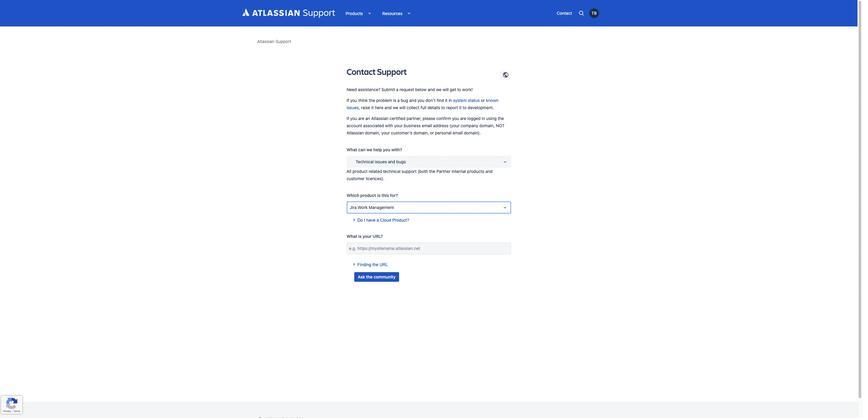 Task type: locate. For each thing, give the bounding box(es) containing it.
0 vertical spatial we
[[436, 87, 442, 92]]

1 vertical spatial if
[[347, 116, 349, 121]]

finding the url button
[[347, 255, 392, 271]]

email
[[422, 123, 432, 128], [453, 130, 463, 136]]

2 vertical spatial atlassian
[[347, 130, 364, 136]]

account avatar image
[[589, 8, 599, 18]]

assistance?
[[358, 87, 380, 92]]

1 vertical spatial atlassian
[[371, 116, 389, 121]]

2 horizontal spatial to
[[463, 105, 467, 110]]

domain,
[[480, 123, 495, 128], [365, 130, 380, 136], [414, 130, 429, 136]]

or
[[481, 98, 485, 103], [430, 130, 434, 136]]

which product is this for?
[[347, 193, 398, 198]]

product up customer
[[353, 169, 368, 174]]

or inside the if you are an atlassian certified partner, please confirm you are logged in using the account associated with your business email address (your company domain, not atlassian domain, your customer's domain, or personal email domain).
[[430, 130, 434, 136]]

resources dropdown image
[[403, 10, 410, 17]]

1 horizontal spatial contact
[[557, 11, 572, 16]]

1 vertical spatial or
[[430, 130, 434, 136]]

if inside the if you are an atlassian certified partner, please confirm you are logged in using the account associated with your business email address (your company domain, not atlassian domain, your customer's domain, or personal email domain).
[[347, 116, 349, 121]]

1 vertical spatial is
[[377, 193, 381, 198]]

what can we help you with?
[[347, 147, 402, 152]]

and inside "all product related technical support (both the partner internal products and customer licences)."
[[486, 169, 493, 174]]

1 vertical spatial support
[[377, 66, 407, 77]]

if up account
[[347, 116, 349, 121]]

1 horizontal spatial in
[[482, 116, 485, 121]]

your
[[394, 123, 403, 128], [381, 130, 390, 136], [363, 234, 372, 239]]

if down need
[[347, 98, 349, 103]]

1 horizontal spatial atlassian
[[347, 130, 364, 136]]

2 horizontal spatial it
[[459, 105, 462, 110]]

product for all
[[353, 169, 368, 174]]

0 vertical spatial support
[[276, 39, 291, 44]]

0 vertical spatial what
[[347, 147, 357, 152]]

products button
[[341, 9, 375, 18]]

0 vertical spatial or
[[481, 98, 485, 103]]

it left here
[[371, 105, 374, 110]]

a inside 'do i have a cloud product?' button
[[377, 218, 379, 223]]

a right have
[[377, 218, 379, 223]]

we up find
[[436, 87, 442, 92]]

jira
[[350, 205, 357, 210]]

what for what is your url?
[[347, 234, 357, 239]]

to for work!
[[457, 87, 461, 92]]

domain, down business
[[414, 130, 429, 136]]

1 vertical spatial we
[[393, 105, 398, 110]]

all product related technical support (both the partner internal products and customer licences).
[[347, 169, 493, 181]]

1 horizontal spatial support
[[377, 66, 407, 77]]

this
[[382, 193, 389, 198]]

or left personal
[[430, 130, 434, 136]]

you
[[350, 98, 357, 103], [418, 98, 425, 103], [350, 116, 357, 121], [452, 116, 459, 121], [383, 147, 390, 152]]

1 vertical spatial a
[[397, 98, 400, 103]]

and right products
[[486, 169, 493, 174]]

(your
[[450, 123, 460, 128]]

0 horizontal spatial issues
[[347, 105, 359, 110]]

1 horizontal spatial email
[[453, 130, 463, 136]]

2 horizontal spatial is
[[393, 98, 396, 103]]

your left url?
[[363, 234, 372, 239]]

0 vertical spatial will
[[443, 87, 449, 92]]

you up account
[[350, 116, 357, 121]]

atlassian logo image
[[242, 9, 335, 18], [257, 417, 301, 419]]

related
[[369, 169, 382, 174]]

contact up assistance?
[[347, 66, 376, 77]]

to
[[457, 87, 461, 92], [441, 105, 445, 110], [463, 105, 467, 110]]

we right "can"
[[367, 147, 372, 152]]

2 vertical spatial we
[[367, 147, 372, 152]]

development.
[[468, 105, 494, 110]]

2 vertical spatial a
[[377, 218, 379, 223]]

email down (your
[[453, 130, 463, 136]]

domain, down using
[[480, 123, 495, 128]]

what
[[347, 147, 357, 152], [347, 234, 357, 239]]

is left bug
[[393, 98, 396, 103]]

and right below
[[428, 87, 435, 92]]

0 vertical spatial your
[[394, 123, 403, 128]]

what left "can"
[[347, 147, 357, 152]]

please
[[423, 116, 435, 121]]

submit
[[382, 87, 395, 92]]

1 vertical spatial issues
[[375, 159, 387, 164]]

report
[[446, 105, 458, 110]]

0 horizontal spatial is
[[358, 234, 362, 239]]

2 horizontal spatial domain,
[[480, 123, 495, 128]]

resources button
[[378, 9, 414, 18]]

logged
[[468, 116, 481, 121]]

0 horizontal spatial in
[[449, 98, 452, 103]]

1 horizontal spatial or
[[481, 98, 485, 103]]

and down problem
[[385, 105, 392, 110]]

not
[[496, 123, 505, 128]]

0 horizontal spatial we
[[367, 147, 372, 152]]

work!
[[462, 87, 473, 92]]

0 horizontal spatial to
[[441, 105, 445, 110]]

will down bug
[[400, 105, 406, 110]]

0 vertical spatial contact
[[557, 11, 572, 16]]

What is your URL? text field
[[347, 243, 511, 255]]

search page image
[[578, 10, 585, 17]]

your down with
[[381, 130, 390, 136]]

0 horizontal spatial are
[[358, 116, 364, 121]]

ask the community
[[358, 275, 396, 280]]

using
[[486, 116, 497, 121]]

the right the (both
[[429, 169, 436, 174]]

the inside the if you are an atlassian certified partner, please confirm you are logged in using the account associated with your business email address (your company domain, not atlassian domain, your customer's domain, or personal email domain).
[[498, 116, 504, 121]]

is left this
[[377, 193, 381, 198]]

issues inside known issues
[[347, 105, 359, 110]]

0 vertical spatial is
[[393, 98, 396, 103]]

1 horizontal spatial will
[[443, 87, 449, 92]]

the up the not
[[498, 116, 504, 121]]

2 what from the top
[[347, 234, 357, 239]]

what left url?
[[347, 234, 357, 239]]

a left bug
[[397, 98, 400, 103]]

you up full
[[418, 98, 425, 103]]

support for contact support
[[377, 66, 407, 77]]

it for , raise it here and we will collect full details to report it to development.
[[459, 105, 462, 110]]

is
[[393, 98, 396, 103], [377, 193, 381, 198], [358, 234, 362, 239]]

contact
[[557, 11, 572, 16], [347, 66, 376, 77]]

0 vertical spatial issues
[[347, 105, 359, 110]]

if you think the problem is a bug and you don't find it in system status or
[[347, 98, 486, 103]]

0 vertical spatial product
[[353, 169, 368, 174]]

contact for contact
[[557, 11, 572, 16]]

if
[[347, 98, 349, 103], [347, 116, 349, 121]]

1 if from the top
[[347, 98, 349, 103]]

your down certified
[[394, 123, 403, 128]]

issues down the think
[[347, 105, 359, 110]]

2 if from the top
[[347, 116, 349, 121]]

if for if you think the problem is a bug and you don't find it in system status or
[[347, 98, 349, 103]]

do i have a cloud product? button
[[347, 211, 413, 226]]

1 vertical spatial product
[[360, 193, 376, 198]]

1 horizontal spatial your
[[381, 130, 390, 136]]

support
[[402, 169, 417, 174]]

the left url
[[373, 263, 378, 267]]

0 horizontal spatial it
[[371, 105, 374, 110]]

1 vertical spatial contact
[[347, 66, 376, 77]]

finding
[[358, 263, 371, 267]]

1 horizontal spatial issues
[[375, 159, 387, 164]]

we up certified
[[393, 105, 398, 110]]

an
[[366, 116, 370, 121]]

will left get
[[443, 87, 449, 92]]

1 vertical spatial your
[[381, 130, 390, 136]]

0 horizontal spatial email
[[422, 123, 432, 128]]

it for if you think the problem is a bug and you don't find it in system status or
[[445, 98, 448, 103]]

0 horizontal spatial atlassian
[[257, 39, 275, 44]]

it down system
[[459, 105, 462, 110]]

support for atlassian support
[[276, 39, 291, 44]]

2 horizontal spatial atlassian
[[371, 116, 389, 121]]

and
[[428, 87, 435, 92], [409, 98, 417, 103], [385, 105, 392, 110], [388, 159, 395, 164], [486, 169, 493, 174]]

,
[[359, 105, 360, 110]]

1 horizontal spatial to
[[457, 87, 461, 92]]

are up company at the top
[[460, 116, 466, 121]]

technical
[[383, 169, 401, 174]]

are left an
[[358, 116, 364, 121]]

0 vertical spatial if
[[347, 98, 349, 103]]

0 horizontal spatial contact
[[347, 66, 376, 77]]

products image
[[363, 10, 370, 17]]

0 horizontal spatial will
[[400, 105, 406, 110]]

issues for technical issues and bugs
[[375, 159, 387, 164]]

i
[[364, 218, 365, 223]]

issues up the related
[[375, 159, 387, 164]]

we
[[436, 87, 442, 92], [393, 105, 398, 110], [367, 147, 372, 152]]

atlassian
[[257, 39, 275, 44], [371, 116, 389, 121], [347, 130, 364, 136]]

2 horizontal spatial your
[[394, 123, 403, 128]]

in up the report
[[449, 98, 452, 103]]

1 vertical spatial in
[[482, 116, 485, 121]]

ask
[[358, 275, 365, 280]]

company
[[461, 123, 478, 128]]

to right get
[[457, 87, 461, 92]]

products
[[467, 169, 484, 174]]

a
[[396, 87, 399, 92], [397, 98, 400, 103], [377, 218, 379, 223]]

can
[[358, 147, 366, 152]]

problem
[[376, 98, 392, 103]]

2 are from the left
[[460, 116, 466, 121]]

request
[[400, 87, 414, 92]]

is down do
[[358, 234, 362, 239]]

if you are an atlassian certified partner, please confirm you are logged in using the account associated with your business email address (your company domain, not atlassian domain, your customer's domain, or personal email domain).
[[347, 116, 505, 136]]

1 what from the top
[[347, 147, 357, 152]]

email down please at the top of page
[[422, 123, 432, 128]]

1 vertical spatial what
[[347, 234, 357, 239]]

0 vertical spatial a
[[396, 87, 399, 92]]

1 horizontal spatial is
[[377, 193, 381, 198]]

1 horizontal spatial we
[[393, 105, 398, 110]]

2 vertical spatial your
[[363, 234, 372, 239]]

product up jira work management
[[360, 193, 376, 198]]

1 horizontal spatial are
[[460, 116, 466, 121]]

, raise it here and we will collect full details to report it to development.
[[359, 105, 494, 110]]

in left using
[[482, 116, 485, 121]]

contact left the search page icon in the top right of the page
[[557, 11, 572, 16]]

with
[[385, 123, 393, 128]]

domain, down associated
[[365, 130, 380, 136]]

product
[[353, 169, 368, 174], [360, 193, 376, 198]]

0 horizontal spatial support
[[276, 39, 291, 44]]

it right find
[[445, 98, 448, 103]]

think
[[358, 98, 368, 103]]

to down system status link on the right of the page
[[463, 105, 467, 110]]

product inside "all product related technical support (both the partner internal products and customer licences)."
[[353, 169, 368, 174]]

0 horizontal spatial or
[[430, 130, 434, 136]]

to down find
[[441, 105, 445, 110]]

will
[[443, 87, 449, 92], [400, 105, 406, 110]]

domain).
[[464, 130, 481, 136]]

in
[[449, 98, 452, 103], [482, 116, 485, 121]]

bugs
[[396, 159, 406, 164]]

are
[[358, 116, 364, 121], [460, 116, 466, 121]]

a right submit
[[396, 87, 399, 92]]

0 vertical spatial atlassian
[[257, 39, 275, 44]]

or up the development.
[[481, 98, 485, 103]]

need assistance? submit a request below and we will get to work!
[[347, 87, 473, 92]]

issues
[[347, 105, 359, 110], [375, 159, 387, 164]]

1 horizontal spatial it
[[445, 98, 448, 103]]



Task type: vqa. For each thing, say whether or not it's contained in the screenshot.
bottom options
no



Task type: describe. For each thing, give the bounding box(es) containing it.
product?
[[392, 218, 409, 223]]

find
[[437, 98, 444, 103]]

management
[[369, 205, 394, 210]]

if for if you are an atlassian certified partner, please confirm you are logged in using the account associated with your business email address (your company domain, not atlassian domain, your customer's domain, or personal email domain).
[[347, 116, 349, 121]]

partner
[[437, 169, 451, 174]]

contact link
[[554, 9, 575, 18]]

you right help
[[383, 147, 390, 152]]

and left bugs
[[388, 159, 395, 164]]

cloud
[[380, 218, 391, 223]]

0 vertical spatial atlassian logo image
[[242, 9, 335, 18]]

known issues
[[347, 98, 499, 110]]

the inside "all product related technical support (both the partner internal products and customer licences)."
[[429, 169, 436, 174]]

personal
[[435, 130, 452, 136]]

contact support
[[347, 66, 407, 77]]

the inside button
[[373, 263, 378, 267]]

contact for contact support
[[347, 66, 376, 77]]

confirm
[[436, 116, 451, 121]]

0 horizontal spatial your
[[363, 234, 372, 239]]

here
[[375, 105, 384, 110]]

system status link
[[453, 98, 480, 103]]

technical issues and bugs
[[356, 159, 406, 164]]

details
[[428, 105, 440, 110]]

licences).
[[366, 176, 384, 181]]

atlassian support
[[257, 39, 291, 44]]

url
[[380, 263, 388, 267]]

a for request
[[396, 87, 399, 92]]

atlassian support link
[[257, 38, 291, 45]]

finding the url
[[358, 263, 388, 267]]

system
[[453, 98, 467, 103]]

open image
[[502, 158, 509, 166]]

1 vertical spatial atlassian logo image
[[257, 417, 301, 419]]

associated
[[363, 123, 384, 128]]

what for what can we help you with?
[[347, 147, 357, 152]]

ask the community link
[[354, 273, 399, 282]]

known issues link
[[347, 98, 499, 110]]

customer's
[[391, 130, 413, 136]]

get
[[450, 87, 456, 92]]

business
[[404, 123, 421, 128]]

what is your url?
[[347, 234, 383, 239]]

help
[[373, 147, 382, 152]]

with?
[[391, 147, 402, 152]]

customer
[[347, 176, 365, 181]]

collect
[[407, 105, 420, 110]]

1 are from the left
[[358, 116, 364, 121]]

address
[[433, 123, 449, 128]]

you left the think
[[350, 98, 357, 103]]

you up (your
[[452, 116, 459, 121]]

below
[[415, 87, 427, 92]]

account
[[347, 123, 362, 128]]

2 vertical spatial is
[[358, 234, 362, 239]]

issues for known issues
[[347, 105, 359, 110]]

and up collect
[[409, 98, 417, 103]]

do
[[358, 218, 363, 223]]

to for report
[[441, 105, 445, 110]]

technical
[[356, 159, 374, 164]]

in inside the if you are an atlassian certified partner, please confirm you are logged in using the account associated with your business email address (your company domain, not atlassian domain, your customer's domain, or personal email domain).
[[482, 116, 485, 121]]

partner,
[[407, 116, 422, 121]]

0 vertical spatial in
[[449, 98, 452, 103]]

bug
[[401, 98, 408, 103]]

work
[[358, 205, 368, 210]]

2 horizontal spatial we
[[436, 87, 442, 92]]

a for cloud
[[377, 218, 379, 223]]

known
[[486, 98, 499, 103]]

0 horizontal spatial domain,
[[365, 130, 380, 136]]

have
[[366, 218, 376, 223]]

full
[[421, 105, 427, 110]]

don't
[[426, 98, 436, 103]]

for?
[[390, 193, 398, 198]]

do i have a cloud product?
[[358, 218, 409, 223]]

(both
[[418, 169, 428, 174]]

1 vertical spatial email
[[453, 130, 463, 136]]

the right the think
[[369, 98, 375, 103]]

certified
[[390, 116, 406, 121]]

need
[[347, 87, 357, 92]]

0 vertical spatial email
[[422, 123, 432, 128]]

products
[[346, 11, 363, 16]]

open image
[[502, 204, 509, 211]]

1 vertical spatial will
[[400, 105, 406, 110]]

all
[[347, 169, 351, 174]]

the right ask
[[366, 275, 373, 280]]

status
[[468, 98, 480, 103]]

which
[[347, 193, 359, 198]]

jira work management
[[350, 205, 394, 210]]

raise
[[361, 105, 370, 110]]

url?
[[373, 234, 383, 239]]

resources
[[382, 11, 403, 16]]

community
[[374, 275, 396, 280]]

1 horizontal spatial domain,
[[414, 130, 429, 136]]

internal
[[452, 169, 466, 174]]

product for which
[[360, 193, 376, 198]]



